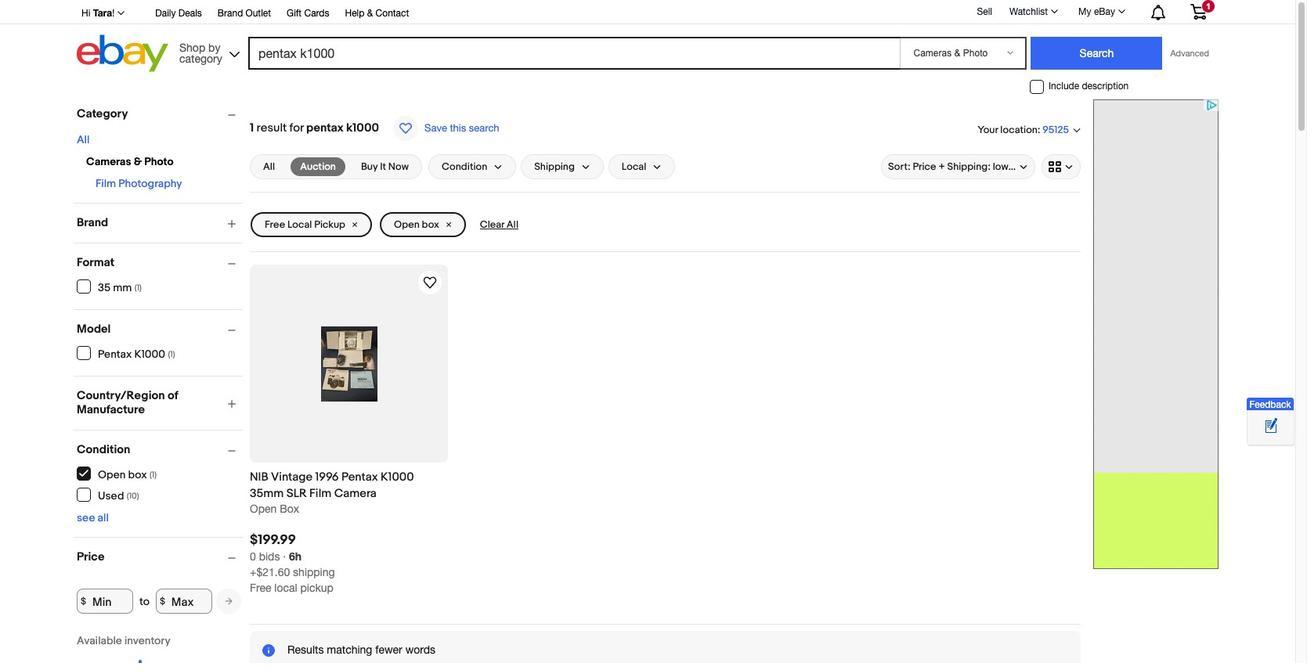 Task type: locate. For each thing, give the bounding box(es) containing it.
film down cameras
[[96, 177, 116, 190]]

0 vertical spatial pentax
[[98, 347, 132, 361]]

all down result
[[263, 161, 275, 173]]

of
[[168, 388, 178, 403]]

price down see all
[[77, 550, 105, 565]]

help & contact link
[[345, 5, 409, 23]]

0 horizontal spatial &
[[134, 155, 142, 168]]

film
[[96, 177, 116, 190], [309, 487, 332, 501]]

help
[[345, 8, 365, 19]]

free down +$21.60
[[250, 582, 271, 595]]

1 vertical spatial all link
[[254, 157, 284, 176]]

cameras & photo
[[86, 155, 174, 168]]

all
[[77, 133, 90, 146], [263, 161, 275, 173], [507, 219, 519, 231]]

(1) inside open box (1)
[[150, 470, 157, 480]]

location
[[1000, 123, 1038, 136]]

brand for brand outlet
[[218, 8, 243, 19]]

brand button
[[77, 215, 243, 230]]

1 for 1
[[1206, 2, 1211, 11]]

condition
[[442, 161, 487, 173], [77, 443, 130, 457]]

1 horizontal spatial condition
[[442, 161, 487, 173]]

save this search button
[[388, 115, 504, 142]]

condition inside dropdown button
[[442, 161, 487, 173]]

1 vertical spatial condition
[[77, 443, 130, 457]]

local inside free local pickup link
[[287, 219, 312, 231]]

box for open box (1)
[[128, 468, 147, 481]]

words
[[405, 644, 435, 657]]

film down 1996
[[309, 487, 332, 501]]

1 horizontal spatial brand
[[218, 8, 243, 19]]

brand
[[218, 8, 243, 19], [77, 215, 108, 230]]

& inside 'link'
[[367, 8, 373, 19]]

tara
[[93, 7, 112, 19]]

vintage
[[271, 470, 313, 485]]

shop by category
[[179, 41, 222, 65]]

price button
[[77, 550, 243, 565]]

1 vertical spatial condition button
[[77, 443, 243, 457]]

0 horizontal spatial (1)
[[135, 282, 142, 293]]

shipping button
[[521, 154, 604, 179]]

0 horizontal spatial 1
[[250, 121, 254, 136]]

country/region of manufacture
[[77, 388, 178, 417]]

1
[[1206, 2, 1211, 11], [250, 121, 254, 136]]

watchlist link
[[1001, 2, 1065, 21]]

0 vertical spatial free
[[265, 219, 285, 231]]

0 horizontal spatial k1000
[[134, 347, 165, 361]]

0 vertical spatial film
[[96, 177, 116, 190]]

None submit
[[1031, 37, 1163, 70]]

free left pickup
[[265, 219, 285, 231]]

1 vertical spatial all
[[263, 161, 275, 173]]

box up watch nib vintage 1996 pentax k1000 35mm slr film camera image
[[422, 219, 439, 231]]

2 vertical spatial (1)
[[150, 470, 157, 480]]

0 horizontal spatial local
[[287, 219, 312, 231]]

6h
[[289, 550, 302, 563]]

open box link
[[380, 212, 466, 237]]

1 horizontal spatial pentax
[[341, 470, 378, 485]]

2 vertical spatial open
[[250, 503, 277, 516]]

0 vertical spatial &
[[367, 8, 373, 19]]

1 $ from the left
[[81, 596, 86, 607]]

1 horizontal spatial condition button
[[428, 154, 516, 179]]

1 inside $199.99 main content
[[250, 121, 254, 136]]

0 horizontal spatial $
[[81, 596, 86, 607]]

condition button
[[428, 154, 516, 179], [77, 443, 243, 457]]

brand left outlet
[[218, 8, 243, 19]]

0 vertical spatial open
[[394, 219, 420, 231]]

1 left result
[[250, 121, 254, 136]]

save this search
[[425, 122, 499, 134]]

to
[[139, 595, 149, 608]]

k1000 down model dropdown button
[[134, 347, 165, 361]]

0 horizontal spatial open
[[98, 468, 126, 481]]

category
[[179, 52, 222, 65]]

all link
[[77, 133, 90, 146], [254, 157, 284, 176]]

include
[[1049, 81, 1079, 92]]

1 vertical spatial k1000
[[381, 470, 414, 485]]

local left pickup
[[287, 219, 312, 231]]

1 vertical spatial brand
[[77, 215, 108, 230]]

brand outlet link
[[218, 5, 271, 23]]

0 horizontal spatial box
[[128, 468, 147, 481]]

0 horizontal spatial all
[[77, 133, 90, 146]]

shop
[[179, 41, 205, 54]]

0 horizontal spatial pentax
[[98, 347, 132, 361]]

box up (10)
[[128, 468, 147, 481]]

price left +
[[913, 161, 936, 173]]

$ up available
[[81, 596, 86, 607]]

0 vertical spatial all link
[[77, 133, 90, 146]]

1 result for pentax k1000
[[250, 121, 379, 136]]

& for photo
[[134, 155, 142, 168]]

0 vertical spatial (1)
[[135, 282, 142, 293]]

1 horizontal spatial $
[[160, 596, 165, 607]]

box inside $199.99 main content
[[422, 219, 439, 231]]

1 vertical spatial local
[[287, 219, 312, 231]]

all link down result
[[254, 157, 284, 176]]

0 vertical spatial 1
[[1206, 2, 1211, 11]]

watchlist
[[1010, 6, 1048, 17]]

1 up advanced
[[1206, 2, 1211, 11]]

pentax inside "nib vintage 1996 pentax k1000 35mm slr film camera open box"
[[341, 470, 378, 485]]

1 horizontal spatial all
[[263, 161, 275, 173]]

1 horizontal spatial box
[[422, 219, 439, 231]]

1 vertical spatial (1)
[[168, 349, 175, 359]]

$ right to
[[160, 596, 165, 607]]

2 horizontal spatial open
[[394, 219, 420, 231]]

results
[[287, 644, 324, 657]]

listing options selector. gallery view selected. image
[[1049, 161, 1074, 173]]

0 vertical spatial k1000
[[134, 347, 165, 361]]

now
[[388, 161, 409, 173]]

1 horizontal spatial (1)
[[150, 470, 157, 480]]

help & contact
[[345, 8, 409, 19]]

35
[[98, 281, 111, 294]]

0 horizontal spatial condition button
[[77, 443, 243, 457]]

1 vertical spatial pentax
[[341, 470, 378, 485]]

0 vertical spatial box
[[422, 219, 439, 231]]

·
[[283, 551, 286, 563]]

condition up open box (1)
[[77, 443, 130, 457]]

1 vertical spatial price
[[77, 550, 105, 565]]

buy
[[361, 161, 378, 173]]

free inside $199.99 0 bids · 6h +$21.60 shipping free local pickup
[[250, 582, 271, 595]]

!
[[112, 8, 115, 19]]

2 horizontal spatial (1)
[[168, 349, 175, 359]]

free local pickup
[[265, 219, 345, 231]]

1 vertical spatial box
[[128, 468, 147, 481]]

1 horizontal spatial k1000
[[381, 470, 414, 485]]

2 $ from the left
[[160, 596, 165, 607]]

1 horizontal spatial &
[[367, 8, 373, 19]]

advanced link
[[1163, 38, 1217, 69]]

0 vertical spatial price
[[913, 161, 936, 173]]

nib vintage 1996 pentax k1000 35mm slr film camera open box
[[250, 470, 414, 516]]

free local pickup link
[[251, 212, 372, 237]]

cards
[[304, 8, 329, 19]]

& left 'photo'
[[134, 155, 142, 168]]

open inside "nib vintage 1996 pentax k1000 35mm slr film camera open box"
[[250, 503, 277, 516]]

brand up format
[[77, 215, 108, 230]]

available inventory
[[77, 634, 171, 648]]

none submit inside shop by category banner
[[1031, 37, 1163, 70]]

$ for maximum value in $ text box
[[160, 596, 165, 607]]

1 horizontal spatial local
[[622, 161, 646, 173]]

hi tara !
[[81, 7, 115, 19]]

contact
[[376, 8, 409, 19]]

1 vertical spatial &
[[134, 155, 142, 168]]

1996
[[315, 470, 339, 485]]

0 horizontal spatial film
[[96, 177, 116, 190]]

0 horizontal spatial brand
[[77, 215, 108, 230]]

0 horizontal spatial condition
[[77, 443, 130, 457]]

1 horizontal spatial open
[[250, 503, 277, 516]]

open down now
[[394, 219, 420, 231]]

format
[[77, 255, 115, 270]]

local
[[274, 582, 297, 595]]

1 vertical spatial open
[[98, 468, 126, 481]]

all right clear on the top of page
[[507, 219, 519, 231]]

0 vertical spatial brand
[[218, 8, 243, 19]]

condition down save this search
[[442, 161, 487, 173]]

0 vertical spatial all
[[77, 133, 90, 146]]

slr
[[286, 487, 307, 501]]

0 vertical spatial local
[[622, 161, 646, 173]]

(1) inside pentax k1000 (1)
[[168, 349, 175, 359]]

pentax
[[306, 121, 343, 136]]

nib vintage 1996 pentax k1000 35mm slr film camera image
[[321, 326, 377, 402]]

$
[[81, 596, 86, 607], [160, 596, 165, 607]]

open for open box (1)
[[98, 468, 126, 481]]

nib vintage 1996 pentax k1000 35mm slr film camera heading
[[250, 470, 414, 501]]

1 vertical spatial free
[[250, 582, 271, 595]]

1 vertical spatial film
[[309, 487, 332, 501]]

Minimum Value in $ text field
[[77, 589, 133, 614]]

pentax down model
[[98, 347, 132, 361]]

brand inside account navigation
[[218, 8, 243, 19]]

format button
[[77, 255, 243, 270]]

(1)
[[135, 282, 142, 293], [168, 349, 175, 359], [150, 470, 157, 480]]

open up used
[[98, 468, 126, 481]]

2 vertical spatial all
[[507, 219, 519, 231]]

advertisement region
[[1093, 99, 1219, 569]]

all link down category
[[77, 133, 90, 146]]

advanced
[[1171, 49, 1209, 58]]

& right the help
[[367, 8, 373, 19]]

open down 35mm
[[250, 503, 277, 516]]

& for contact
[[367, 8, 373, 19]]

see
[[77, 511, 95, 525]]

$199.99
[[250, 533, 296, 549]]

cameras
[[86, 155, 131, 168]]

gift cards
[[287, 8, 329, 19]]

free
[[265, 219, 285, 231], [250, 582, 271, 595]]

pentax up camera at the left of page
[[341, 470, 378, 485]]

k1000 right 1996
[[381, 470, 414, 485]]

1 horizontal spatial 1
[[1206, 2, 1211, 11]]

k1000 inside "nib vintage 1996 pentax k1000 35mm slr film camera open box"
[[381, 470, 414, 485]]

0 vertical spatial condition button
[[428, 154, 516, 179]]

0 horizontal spatial price
[[77, 550, 105, 565]]

0 vertical spatial condition
[[442, 161, 487, 173]]

condition button up open box (1)
[[77, 443, 243, 457]]

(1) for model
[[168, 349, 175, 359]]

condition button down save this search
[[428, 154, 516, 179]]

gift
[[287, 8, 302, 19]]

open
[[394, 219, 420, 231], [98, 468, 126, 481], [250, 503, 277, 516]]

1 horizontal spatial price
[[913, 161, 936, 173]]

shipping
[[293, 567, 335, 579]]

all down category
[[77, 133, 90, 146]]

1 for 1 result for pentax k1000
[[250, 121, 254, 136]]

local right "shipping" "dropdown button"
[[622, 161, 646, 173]]

sort:
[[888, 161, 911, 173]]

(1) inside "35 mm (1)"
[[135, 282, 142, 293]]

1 inside account navigation
[[1206, 2, 1211, 11]]

1 vertical spatial 1
[[250, 121, 254, 136]]

1 horizontal spatial film
[[309, 487, 332, 501]]



Task type: describe. For each thing, give the bounding box(es) containing it.
photography
[[119, 177, 182, 190]]

fewer
[[375, 644, 402, 657]]

1 horizontal spatial all link
[[254, 157, 284, 176]]

local inside local dropdown button
[[622, 161, 646, 173]]

model button
[[77, 322, 243, 337]]

nib vintage 1996 pentax k1000 35mm slr film camera link
[[250, 469, 448, 502]]

results matching fewer words region
[[250, 632, 1081, 663]]

graph of available inventory between $0 and $1000+ image
[[77, 634, 210, 663]]

shop by category banner
[[73, 0, 1219, 76]]

used
[[98, 489, 124, 502]]

box for open box
[[422, 219, 439, 231]]

clear all link
[[474, 212, 525, 237]]

for
[[289, 121, 304, 136]]

all for leftmost all link
[[77, 133, 90, 146]]

country/region
[[77, 388, 165, 403]]

price inside dropdown button
[[913, 161, 936, 173]]

sell
[[977, 6, 992, 17]]

hi
[[81, 8, 90, 19]]

$199.99 0 bids · 6h +$21.60 shipping free local pickup
[[250, 533, 335, 595]]

film photography
[[96, 177, 182, 190]]

2 horizontal spatial all
[[507, 219, 519, 231]]

shipping:
[[947, 161, 991, 173]]

brand for brand
[[77, 215, 108, 230]]

k1000
[[346, 121, 379, 136]]

pentax k1000 (1)
[[98, 347, 175, 361]]

auction
[[300, 161, 336, 173]]

manufacture
[[77, 403, 145, 417]]

clear
[[480, 219, 504, 231]]

country/region of manufacture button
[[77, 388, 243, 417]]

daily
[[155, 8, 176, 19]]

0 horizontal spatial all link
[[77, 133, 90, 146]]

open for open box
[[394, 219, 420, 231]]

film inside "nib vintage 1996 pentax k1000 35mm slr film camera open box"
[[309, 487, 332, 501]]

see all
[[77, 511, 109, 525]]

inventory
[[125, 634, 171, 648]]

+
[[939, 161, 945, 173]]

sort: price + shipping: lowest first
[[888, 161, 1043, 173]]

(1) for format
[[135, 282, 142, 293]]

Search for anything text field
[[251, 38, 897, 68]]

pickup
[[314, 219, 345, 231]]

sort: price + shipping: lowest first button
[[881, 154, 1043, 179]]

deals
[[178, 8, 202, 19]]

include description
[[1049, 81, 1129, 92]]

clear all
[[480, 219, 519, 231]]

35 mm (1)
[[98, 281, 142, 294]]

$199.99 main content
[[244, 99, 1087, 663]]

model
[[77, 322, 111, 337]]

buy it now
[[361, 161, 409, 173]]

daily deals link
[[155, 5, 202, 23]]

category button
[[77, 107, 243, 121]]

save
[[425, 122, 447, 134]]

daily deals
[[155, 8, 202, 19]]

see all button
[[77, 511, 109, 525]]

:
[[1038, 123, 1041, 136]]

it
[[380, 161, 386, 173]]

all for all link to the right
[[263, 161, 275, 173]]

account navigation
[[73, 0, 1219, 24]]

feedback
[[1250, 400, 1291, 411]]

watch nib vintage 1996 pentax k1000 35mm slr film camera image
[[421, 273, 440, 292]]

ebay
[[1094, 6, 1115, 17]]

0
[[250, 551, 256, 563]]

your location : 95125
[[978, 123, 1069, 137]]

auction link
[[291, 157, 345, 176]]

$ for minimum value in $ text box
[[81, 596, 86, 607]]

all
[[98, 511, 109, 525]]

95125
[[1043, 124, 1069, 137]]

shop by category button
[[172, 35, 243, 69]]

first
[[1025, 161, 1043, 173]]

nib
[[250, 470, 268, 485]]

(10)
[[127, 491, 139, 501]]

local button
[[608, 154, 675, 179]]

this
[[450, 122, 466, 134]]

sell link
[[970, 6, 999, 17]]

brand outlet
[[218, 8, 271, 19]]

Auction selected text field
[[300, 160, 336, 174]]

camera
[[334, 487, 377, 501]]

gift cards link
[[287, 5, 329, 23]]

outlet
[[246, 8, 271, 19]]

open box
[[394, 219, 439, 231]]

my
[[1079, 6, 1091, 17]]

box
[[280, 503, 299, 516]]

bids
[[259, 551, 280, 563]]

description
[[1082, 81, 1129, 92]]

Maximum Value in $ text field
[[156, 589, 212, 614]]

lowest
[[993, 161, 1023, 173]]

search
[[469, 122, 499, 134]]

1 link
[[1181, 0, 1216, 23]]

used (10)
[[98, 489, 139, 502]]

your
[[978, 123, 998, 136]]

available
[[77, 634, 122, 648]]



Task type: vqa. For each thing, say whether or not it's contained in the screenshot.
'BRAND' associated with Brand Outlet
yes



